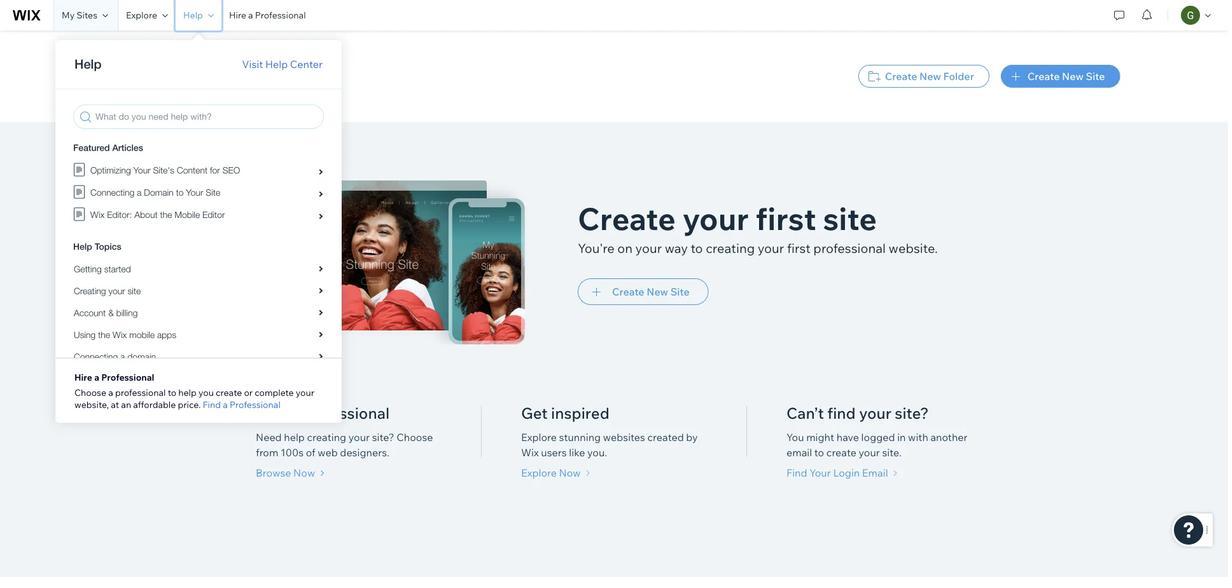 Task type: locate. For each thing, give the bounding box(es) containing it.
0 vertical spatial help
[[183, 10, 203, 21]]

0 horizontal spatial now
[[293, 467, 315, 480]]

logged
[[861, 431, 895, 444]]

an
[[121, 399, 131, 410]]

0 vertical spatial site?
[[895, 404, 929, 423]]

find
[[203, 399, 221, 410], [787, 467, 807, 480]]

1 vertical spatial create new site button
[[578, 279, 709, 305]]

0 vertical spatial professional
[[255, 10, 306, 21]]

select
[[108, 84, 138, 97]]

hire right help button
[[229, 10, 246, 21]]

1 horizontal spatial create
[[826, 447, 856, 459]]

2 horizontal spatial hire
[[256, 404, 286, 423]]

explore for explore
[[126, 10, 157, 21]]

to inside you might have logged in with another email to create your site.
[[814, 447, 824, 459]]

explore for explore stunning websites created by wix users like you.
[[521, 431, 557, 444]]

its
[[274, 84, 285, 97]]

creating up web at the left bottom of the page
[[307, 431, 346, 444]]

0 horizontal spatial site
[[148, 84, 165, 97]]

0 vertical spatial explore
[[126, 10, 157, 21]]

hire a professional
[[229, 10, 306, 21], [74, 372, 154, 383]]

find your login email
[[787, 467, 888, 480]]

to up affordable
[[168, 388, 176, 399]]

0 horizontal spatial choose
[[74, 388, 106, 399]]

site inside create your first site you're on your way to creating your first professional website.
[[823, 199, 877, 238]]

2 vertical spatial explore
[[521, 467, 557, 480]]

0 horizontal spatial create new site
[[612, 286, 690, 298]]

1 horizontal spatial create new site
[[1028, 70, 1105, 83]]

2 vertical spatial hire
[[256, 404, 286, 423]]

hire a professional up at
[[74, 372, 154, 383]]

1 horizontal spatial professional
[[301, 404, 390, 423]]

1 horizontal spatial hire a professional
[[229, 10, 306, 21]]

0 horizontal spatial site
[[671, 286, 690, 298]]

new inside button
[[920, 70, 941, 83]]

1 horizontal spatial find
[[787, 467, 807, 480]]

0 vertical spatial creating
[[706, 240, 755, 256]]

1 vertical spatial find
[[787, 467, 807, 480]]

a inside "link"
[[223, 399, 228, 410]]

create your first site you're on your way to creating your first professional website.
[[578, 199, 938, 256]]

hire up website,
[[74, 372, 92, 383]]

my sites
[[62, 10, 97, 21]]

wix
[[521, 447, 539, 459]]

create
[[216, 388, 242, 399], [826, 447, 856, 459]]

explore right sites
[[126, 10, 157, 21]]

2 vertical spatial professional
[[230, 399, 281, 410]]

professional
[[813, 240, 886, 256], [115, 388, 166, 399], [301, 404, 390, 423]]

1 horizontal spatial new
[[920, 70, 941, 83]]

1 now from the left
[[293, 467, 315, 480]]

professional inside create your first site you're on your way to creating your first professional website.
[[813, 240, 886, 256]]

0 horizontal spatial help
[[178, 388, 197, 399]]

find inside "link"
[[203, 399, 221, 410]]

explore up wix
[[521, 431, 557, 444]]

find down email
[[787, 467, 807, 480]]

web
[[318, 447, 338, 459]]

site
[[1086, 70, 1105, 83], [671, 286, 690, 298]]

professional
[[255, 10, 306, 21], [101, 372, 154, 383], [230, 399, 281, 410]]

hire a professional up visit help center
[[229, 10, 306, 21]]

site?
[[895, 404, 929, 423], [372, 431, 394, 444]]

explore inside explore stunning websites created by wix users like you.
[[521, 431, 557, 444]]

create inside you might have logged in with another email to create your site.
[[826, 447, 856, 459]]

2 vertical spatial professional
[[301, 404, 390, 423]]

can't find your site?
[[787, 404, 929, 423]]

to
[[168, 84, 177, 97], [691, 240, 703, 256], [168, 388, 176, 399], [814, 447, 824, 459]]

0 horizontal spatial site?
[[372, 431, 394, 444]]

you
[[787, 431, 804, 444]]

help inside need help creating your site? choose from 100s of web designers.
[[284, 431, 305, 444]]

create up "find a professional"
[[216, 388, 242, 399]]

0 vertical spatial professional
[[813, 240, 886, 256]]

1 horizontal spatial hire
[[229, 10, 246, 21]]

0 horizontal spatial hire
[[74, 372, 92, 383]]

1 horizontal spatial now
[[559, 467, 581, 480]]

explore down wix
[[521, 467, 557, 480]]

1 vertical spatial explore
[[521, 431, 557, 444]]

1 vertical spatial site
[[823, 199, 877, 238]]

creating
[[706, 240, 755, 256], [307, 431, 346, 444]]

creating inside need help creating your site? choose from 100s of web designers.
[[307, 431, 346, 444]]

help up 100s
[[284, 431, 305, 444]]

to down might
[[814, 447, 824, 459]]

explore for explore now
[[521, 467, 557, 480]]

1 vertical spatial hire a professional
[[74, 372, 154, 383]]

your inside you might have logged in with another email to create your site.
[[859, 447, 880, 459]]

by
[[686, 431, 698, 444]]

affordable
[[133, 399, 176, 410]]

0 horizontal spatial professional
[[115, 388, 166, 399]]

0 vertical spatial site
[[148, 84, 165, 97]]

0 vertical spatial create
[[216, 388, 242, 399]]

0 horizontal spatial find
[[203, 399, 221, 410]]

0 vertical spatial find
[[203, 399, 221, 410]]

1 horizontal spatial creating
[[706, 240, 755, 256]]

1 vertical spatial professional
[[115, 388, 166, 399]]

price.
[[178, 399, 201, 410]]

find for find your login email
[[787, 467, 807, 480]]

or
[[244, 388, 253, 399]]

your
[[683, 199, 749, 238], [635, 240, 662, 256], [758, 240, 784, 256], [296, 388, 314, 399], [859, 404, 892, 423], [349, 431, 370, 444], [859, 447, 880, 459]]

login
[[833, 467, 860, 480]]

1 vertical spatial site
[[671, 286, 690, 298]]

professional for choose a professional to help you create or complete your website, at an affordable price.
[[115, 388, 166, 399]]

to right way
[[691, 240, 703, 256]]

open
[[247, 84, 272, 97]]

1 vertical spatial site?
[[372, 431, 394, 444]]

1 vertical spatial professional
[[101, 372, 154, 383]]

1 horizontal spatial help
[[284, 431, 305, 444]]

1 horizontal spatial create new site button
[[1001, 65, 1120, 88]]

create new folder
[[885, 70, 974, 83]]

a
[[248, 10, 253, 21], [140, 84, 146, 97], [94, 372, 99, 383], [108, 388, 113, 399], [223, 399, 228, 410], [289, 404, 298, 423]]

creating right way
[[706, 240, 755, 256]]

0 vertical spatial help
[[178, 388, 197, 399]]

create down have
[[826, 447, 856, 459]]

from
[[256, 447, 278, 459]]

create
[[885, 70, 917, 83], [1028, 70, 1060, 83], [578, 199, 676, 238], [612, 286, 644, 298]]

sites
[[77, 10, 97, 21]]

complete
[[255, 388, 294, 399]]

like
[[569, 447, 585, 459]]

visit help center link
[[242, 57, 323, 72]]

2 now from the left
[[559, 467, 581, 480]]

1 vertical spatial help
[[284, 431, 305, 444]]

way
[[665, 240, 688, 256]]

0 vertical spatial choose
[[74, 388, 106, 399]]

professional for hire a professional
[[301, 404, 390, 423]]

site? up the designers.
[[372, 431, 394, 444]]

now down like
[[559, 467, 581, 480]]

find
[[827, 404, 856, 423]]

help
[[178, 388, 197, 399], [284, 431, 305, 444]]

1 horizontal spatial choose
[[397, 431, 433, 444]]

hire
[[229, 10, 246, 21], [74, 372, 92, 383], [256, 404, 286, 423]]

first
[[756, 199, 816, 238], [787, 240, 811, 256]]

1 horizontal spatial help
[[265, 58, 288, 71]]

0 vertical spatial site
[[1086, 70, 1105, 83]]

help inside choose a professional to help you create or complete your website, at an affordable price.
[[178, 388, 197, 399]]

email
[[862, 467, 888, 480]]

your
[[810, 467, 831, 480]]

choose
[[74, 388, 106, 399], [397, 431, 433, 444]]

find down you
[[203, 399, 221, 410]]

hire down complete
[[256, 404, 286, 423]]

folder
[[943, 70, 974, 83]]

professional down "or"
[[230, 399, 281, 410]]

1 vertical spatial create
[[826, 447, 856, 459]]

help up 'price.'
[[178, 388, 197, 399]]

professional inside "link"
[[230, 399, 281, 410]]

professional inside choose a professional to help you create or complete your website, at an affordable price.
[[115, 388, 166, 399]]

your inside choose a professional to help you create or complete your website, at an affordable price.
[[296, 388, 314, 399]]

1 vertical spatial creating
[[307, 431, 346, 444]]

help
[[183, 10, 203, 21], [265, 58, 288, 71]]

create inside create your first site you're on your way to creating your first professional website.
[[578, 199, 676, 238]]

1 vertical spatial first
[[787, 240, 811, 256]]

now for inspired
[[559, 467, 581, 480]]

and
[[227, 84, 245, 97]]

new
[[920, 70, 941, 83], [1062, 70, 1084, 83], [647, 286, 668, 298]]

0 horizontal spatial help
[[183, 10, 203, 21]]

1 horizontal spatial site
[[823, 199, 877, 238]]

0 vertical spatial create new site button
[[1001, 65, 1120, 88]]

site? up with
[[895, 404, 929, 423]]

professional up an
[[101, 372, 154, 383]]

dashboard.
[[288, 84, 341, 97]]

now down of
[[293, 467, 315, 480]]

view
[[203, 84, 225, 97]]

create new site button
[[1001, 65, 1120, 88], [578, 279, 709, 305]]

help inside help button
[[183, 10, 203, 21]]

browse
[[256, 467, 291, 480]]

0 horizontal spatial creating
[[307, 431, 346, 444]]

1 horizontal spatial site
[[1086, 70, 1105, 83]]

0 horizontal spatial hire a professional
[[74, 372, 154, 383]]

now
[[293, 467, 315, 480], [559, 467, 581, 480]]

need help creating your site? choose from 100s of web designers.
[[256, 431, 433, 459]]

0 vertical spatial hire
[[229, 10, 246, 21]]

create new site
[[1028, 70, 1105, 83], [612, 286, 690, 298]]

0 vertical spatial create new site
[[1028, 70, 1105, 83]]

1 vertical spatial help
[[265, 58, 288, 71]]

0 vertical spatial first
[[756, 199, 816, 238]]

2 horizontal spatial professional
[[813, 240, 886, 256]]

1 vertical spatial create new site
[[612, 286, 690, 298]]

site
[[148, 84, 165, 97], [823, 199, 877, 238]]

center
[[290, 58, 323, 71]]

find a professional link
[[203, 399, 281, 411]]

find a professional
[[203, 399, 281, 410]]

explore
[[126, 10, 157, 21], [521, 431, 557, 444], [521, 467, 557, 480]]

professional up visit help center
[[255, 10, 306, 21]]

hire a professional
[[256, 404, 390, 423]]

1 vertical spatial choose
[[397, 431, 433, 444]]

0 horizontal spatial create
[[216, 388, 242, 399]]



Task type: describe. For each thing, give the bounding box(es) containing it.
edit,
[[180, 84, 201, 97]]

100s
[[281, 447, 304, 459]]

website,
[[74, 399, 109, 410]]

a inside choose a professional to help you create or complete your website, at an affordable price.
[[108, 388, 113, 399]]

create inside choose a professional to help you create or complete your website, at an affordable price.
[[216, 388, 242, 399]]

at
[[111, 399, 119, 410]]

professional for find a professional "link"
[[230, 399, 281, 410]]

1 horizontal spatial site?
[[895, 404, 929, 423]]

my
[[62, 10, 75, 21]]

have
[[837, 431, 859, 444]]

choose inside choose a professional to help you create or complete your website, at an affordable price.
[[74, 388, 106, 399]]

site for 'create new site' button to the right
[[1086, 70, 1105, 83]]

designers.
[[340, 447, 389, 459]]

explore stunning websites created by wix users like you.
[[521, 431, 698, 459]]

site for left 'create new site' button
[[671, 286, 690, 298]]

you
[[199, 388, 214, 399]]

get inspired
[[521, 404, 610, 423]]

hire a professional link
[[221, 0, 314, 31]]

you might have logged in with another email to create your site.
[[787, 431, 968, 459]]

stunning
[[559, 431, 601, 444]]

visit
[[242, 58, 263, 71]]

creating inside create your first site you're on your way to creating your first professional website.
[[706, 240, 755, 256]]

0 vertical spatial hire a professional
[[229, 10, 306, 21]]

browse now
[[256, 467, 315, 480]]

select a site to edit, view and open its dashboard.
[[108, 84, 341, 97]]

professional for hire a professional link
[[255, 10, 306, 21]]

site? inside need help creating your site? choose from 100s of web designers.
[[372, 431, 394, 444]]

of
[[306, 447, 315, 459]]

0 horizontal spatial new
[[647, 286, 668, 298]]

need
[[256, 431, 282, 444]]

0 horizontal spatial create new site button
[[578, 279, 709, 305]]

users
[[541, 447, 567, 459]]

on
[[617, 240, 633, 256]]

you.
[[587, 447, 607, 459]]

find for find a professional
[[203, 399, 221, 410]]

websites
[[603, 431, 645, 444]]

to inside create your first site you're on your way to creating your first professional website.
[[691, 240, 703, 256]]

might
[[806, 431, 834, 444]]

another
[[931, 431, 968, 444]]

create new folder button
[[858, 65, 989, 88]]

hire inside hire a professional link
[[229, 10, 246, 21]]

explore now
[[521, 467, 581, 480]]

to inside choose a professional to help you create or complete your website, at an affordable price.
[[168, 388, 176, 399]]

visit help center
[[242, 58, 323, 71]]

1 vertical spatial hire
[[74, 372, 92, 383]]

in
[[897, 431, 906, 444]]

choose a professional to help you create or complete your website, at an affordable price.
[[74, 388, 314, 410]]

your inside need help creating your site? choose from 100s of web designers.
[[349, 431, 370, 444]]

with
[[908, 431, 928, 444]]

2 horizontal spatial new
[[1062, 70, 1084, 83]]

website.
[[889, 240, 938, 256]]

help button
[[176, 0, 221, 31]]

can't
[[787, 404, 824, 423]]

you're
[[578, 240, 615, 256]]

inspired
[[551, 404, 610, 423]]

to left edit,
[[168, 84, 177, 97]]

get
[[521, 404, 548, 423]]

help inside visit help center link
[[265, 58, 288, 71]]

choose inside need help creating your site? choose from 100s of web designers.
[[397, 431, 433, 444]]

created
[[648, 431, 684, 444]]

now for a
[[293, 467, 315, 480]]

site.
[[882, 447, 902, 459]]

create your first site image
[[257, 181, 531, 345]]

email
[[787, 447, 812, 459]]

create inside button
[[885, 70, 917, 83]]



Task type: vqa. For each thing, say whether or not it's contained in the screenshot.
relationship
no



